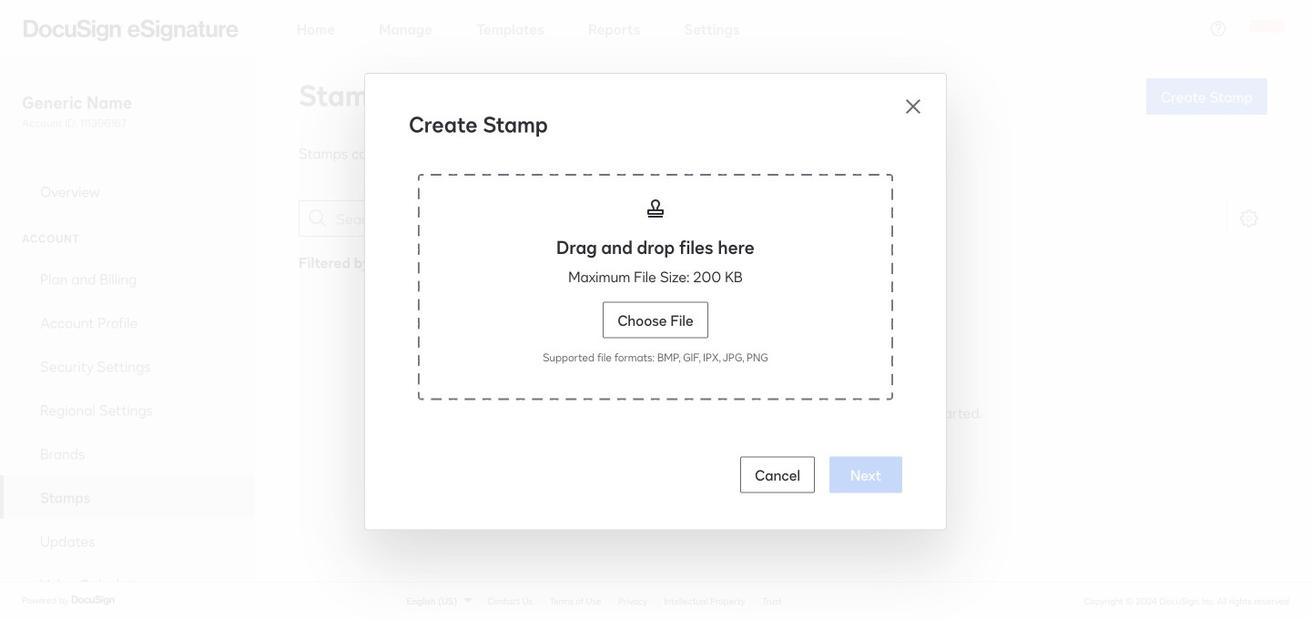 Task type: vqa. For each thing, say whether or not it's contained in the screenshot.
your uploaded profile image at the top right
yes



Task type: describe. For each thing, give the bounding box(es) containing it.
Search text field
[[336, 201, 504, 236]]

account element
[[0, 257, 255, 607]]

docusign image
[[71, 593, 117, 608]]



Task type: locate. For each thing, give the bounding box(es) containing it.
docusign admin image
[[24, 20, 239, 41]]

your uploaded profile image image
[[1250, 10, 1286, 47]]



